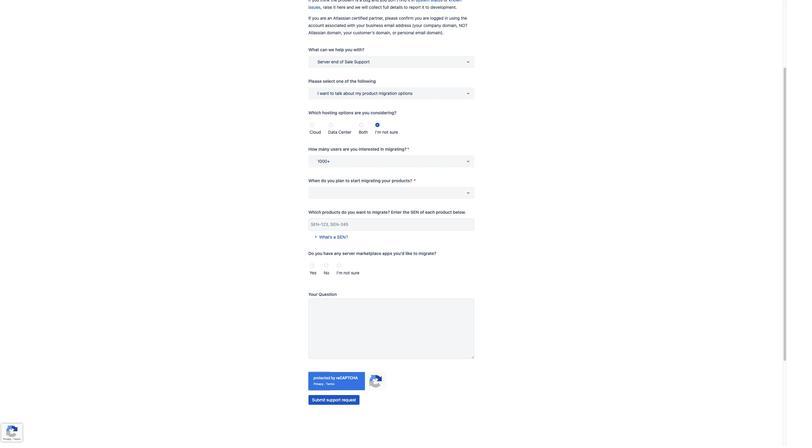 Task type: vqa. For each thing, say whether or not it's contained in the screenshot.
EACH
yes



Task type: describe. For each thing, give the bounding box(es) containing it.
partner,
[[369, 15, 384, 21]]

each
[[425, 210, 435, 215]]

data
[[328, 130, 337, 135]]

both
[[359, 130, 368, 135]]

with
[[347, 23, 355, 28]]

1 vertical spatial i'm not sure
[[337, 271, 359, 276]]

(your
[[412, 23, 422, 28]]

domain).
[[427, 30, 444, 35]]

submit support request button
[[308, 396, 360, 405]]

you right products
[[348, 210, 355, 215]]

0 vertical spatial options
[[398, 91, 413, 96]]

please select one of the following
[[308, 79, 376, 84]]

0 horizontal spatial your
[[343, 30, 352, 35]]

development.
[[430, 5, 457, 10]]

hosting
[[322, 110, 337, 115]]

when
[[308, 178, 320, 183]]

center
[[338, 130, 351, 135]]

with?
[[353, 47, 364, 52]]

in inside if you are an atlassian certified partner, please confirm you are logged in using the account associated with your business email address (your company domain, not atlassian domain, your customer's domain, or personal email domain).
[[445, 15, 448, 21]]

here
[[337, 5, 345, 10]]

to up which products do you want to migrate? enter the sen of each product below. text field
[[367, 210, 371, 215]]

server end of sale support
[[317, 59, 370, 64]]

apps
[[382, 251, 392, 256]]

1 vertical spatial sure
[[351, 271, 359, 276]]

raise
[[323, 5, 332, 10]]

sale
[[345, 59, 353, 64]]

known issues
[[308, 0, 462, 10]]

which hosting options are you considering?
[[308, 110, 397, 115]]

to left talk in the top left of the page
[[330, 91, 334, 96]]

which products do you want to migrate? enter the sen of each product below.
[[308, 210, 466, 215]]

one
[[336, 79, 344, 84]]

question
[[319, 292, 337, 297]]

1 vertical spatial i'm
[[337, 271, 342, 276]]

what's a sen? button
[[308, 228, 352, 244]]

logged
[[430, 15, 444, 21]]

open image for which hosting options are you considering?
[[464, 90, 472, 97]]

no
[[324, 271, 329, 276]]

0 vertical spatial your
[[356, 23, 365, 28]]

your question
[[308, 292, 337, 297]]

are left an
[[320, 15, 326, 21]]

using
[[449, 15, 460, 21]]

0 vertical spatial i'm not sure
[[375, 130, 398, 135]]

how many users are you interested in migrating? *
[[308, 147, 409, 152]]

1 horizontal spatial email
[[415, 30, 426, 35]]

known
[[449, 0, 462, 2]]

the inside if you are an atlassian certified partner, please confirm you are logged in using the account associated with your business email address (your company domain, not atlassian domain, your customer's domain, or personal email domain).
[[461, 15, 467, 21]]

confirm
[[399, 15, 414, 21]]

migration
[[379, 91, 397, 96]]

server
[[342, 251, 355, 256]]

issues
[[308, 5, 321, 10]]

company
[[423, 23, 441, 28]]

2 it from the left
[[422, 5, 424, 10]]

select
[[323, 79, 335, 84]]

following
[[358, 79, 376, 84]]

0 vertical spatial product
[[362, 91, 378, 96]]

many
[[318, 147, 329, 152]]

Which products do you want to migrate? Enter the SEN of each product below.  text field
[[308, 219, 474, 231]]

what's
[[319, 235, 332, 240]]

support
[[326, 398, 341, 403]]

submit
[[312, 398, 325, 403]]

2 open image from the top
[[464, 189, 472, 197]]

known issues link
[[308, 0, 462, 10]]

below.
[[453, 210, 466, 215]]

1 horizontal spatial domain,
[[376, 30, 391, 35]]

business
[[366, 23, 383, 28]]

2 horizontal spatial your
[[382, 178, 391, 183]]

0 horizontal spatial *
[[407, 147, 409, 152]]

0 vertical spatial atlassian
[[333, 15, 351, 21]]

migrating
[[361, 178, 381, 183]]

my
[[355, 91, 361, 96]]

1 horizontal spatial migrate?
[[419, 251, 436, 256]]

Your Question text field
[[308, 299, 474, 360]]

report
[[409, 5, 421, 10]]

will
[[362, 5, 368, 10]]

please
[[308, 79, 322, 84]]

help
[[335, 47, 344, 52]]

what's a sen?
[[319, 235, 348, 240]]

to left report
[[404, 5, 408, 10]]

interested
[[359, 147, 379, 152]]

if you are an atlassian certified partner, please confirm you are logged in using the account associated with your business email address (your company domain, not atlassian domain, your customer's domain, or personal email domain).
[[308, 15, 468, 35]]

full
[[383, 5, 389, 10]]

account
[[308, 23, 324, 28]]

any
[[334, 251, 341, 256]]

personal
[[398, 30, 414, 35]]

1 horizontal spatial not
[[382, 130, 388, 135]]

data center
[[328, 130, 351, 135]]

associated
[[325, 23, 346, 28]]

2 horizontal spatial domain,
[[442, 23, 458, 28]]

users
[[331, 147, 342, 152]]

certified
[[352, 15, 368, 21]]

open image for when do you plan to start migrating your products?
[[464, 158, 472, 165]]

an
[[327, 15, 332, 21]]

if
[[308, 15, 311, 21]]

support
[[354, 59, 370, 64]]

please
[[385, 15, 398, 21]]

you left the interested
[[350, 147, 358, 152]]



Task type: locate. For each thing, give the bounding box(es) containing it.
request
[[342, 398, 356, 403]]

1 horizontal spatial i'm
[[375, 130, 381, 135]]

1 horizontal spatial *
[[414, 178, 416, 183]]

1 vertical spatial open image
[[464, 158, 472, 165]]

options right hosting
[[338, 110, 354, 115]]

which for which hosting options are you considering?
[[308, 110, 321, 115]]

0 horizontal spatial not
[[344, 271, 350, 276]]

migrate? right like
[[419, 251, 436, 256]]

None radio
[[310, 123, 314, 127], [329, 123, 333, 127], [359, 123, 363, 127], [375, 123, 380, 127], [324, 264, 328, 268], [337, 264, 341, 268], [310, 123, 314, 127], [329, 123, 333, 127], [359, 123, 363, 127], [375, 123, 380, 127], [324, 264, 328, 268], [337, 264, 341, 268]]

2 horizontal spatial the
[[461, 15, 467, 21]]

0 horizontal spatial options
[[338, 110, 354, 115]]

option group down apps
[[308, 260, 474, 277]]

* right migrating?
[[407, 147, 409, 152]]

2 horizontal spatial of
[[420, 210, 424, 215]]

we left will
[[355, 5, 360, 10]]

0 horizontal spatial do
[[321, 178, 326, 183]]

or
[[392, 30, 396, 35]]

you left considering?
[[362, 110, 369, 115]]

options
[[398, 91, 413, 96], [338, 110, 354, 115]]

we
[[355, 5, 360, 10], [328, 47, 334, 52]]

of right sen
[[420, 210, 424, 215]]

2 vertical spatial of
[[420, 210, 424, 215]]

1000+
[[317, 159, 330, 164]]

to right "plan"
[[345, 178, 350, 183]]

option group for marketplace
[[308, 260, 474, 277]]

your
[[308, 292, 318, 297]]

option group containing cloud
[[308, 119, 474, 136]]

1 horizontal spatial product
[[436, 210, 452, 215]]

2 vertical spatial the
[[403, 210, 409, 215]]

about
[[343, 91, 354, 96]]

sen?
[[337, 235, 348, 240]]

details
[[390, 5, 403, 10]]

1 vertical spatial of
[[345, 79, 349, 84]]

your right 'migrating'
[[382, 178, 391, 183]]

1 vertical spatial product
[[436, 210, 452, 215]]

start
[[351, 178, 360, 183]]

i'm not sure down server
[[337, 271, 359, 276]]

considering?
[[370, 110, 397, 115]]

like
[[405, 251, 412, 256]]

it right report
[[422, 5, 424, 10]]

1 horizontal spatial it
[[422, 5, 424, 10]]

1 horizontal spatial your
[[356, 23, 365, 28]]

0 vertical spatial i'm
[[375, 130, 381, 135]]

0 horizontal spatial of
[[340, 59, 344, 64]]

0 vertical spatial want
[[320, 91, 329, 96]]

sen
[[410, 210, 419, 215]]

are up company
[[423, 15, 429, 21]]

plan
[[336, 178, 344, 183]]

1 which from the top
[[308, 110, 321, 115]]

1 vertical spatial atlassian
[[308, 30, 326, 35]]

the left sen
[[403, 210, 409, 215]]

0 vertical spatial option group
[[308, 119, 474, 136]]

0 horizontal spatial sure
[[351, 271, 359, 276]]

domain,
[[442, 23, 458, 28], [327, 30, 342, 35], [376, 30, 391, 35]]

1 vertical spatial in
[[380, 147, 384, 152]]

you right do
[[315, 251, 322, 256]]

enter
[[391, 210, 402, 215]]

in left using
[[445, 15, 448, 21]]

1 horizontal spatial want
[[356, 210, 366, 215]]

your down certified
[[356, 23, 365, 28]]

1 open image from the top
[[464, 58, 472, 66]]

do right when
[[321, 178, 326, 183]]

to right report
[[425, 5, 429, 10]]

0 horizontal spatial we
[[328, 47, 334, 52]]

i want to talk about my product migration options
[[317, 91, 413, 96]]

want right products
[[356, 210, 366, 215]]

2 open image from the top
[[464, 158, 472, 165]]

0 vertical spatial which
[[308, 110, 321, 115]]

0 vertical spatial sure
[[390, 130, 398, 135]]

1 vertical spatial do
[[341, 210, 347, 215]]

of right end on the top left of page
[[340, 59, 344, 64]]

collect
[[369, 5, 382, 10]]

1 vertical spatial your
[[343, 30, 352, 35]]

open image
[[464, 58, 472, 66], [464, 189, 472, 197]]

2 option group from the top
[[308, 260, 474, 277]]

the up about
[[350, 79, 356, 84]]

which left hosting
[[308, 110, 321, 115]]

1 horizontal spatial of
[[345, 79, 349, 84]]

1 horizontal spatial in
[[445, 15, 448, 21]]

products
[[322, 210, 340, 215]]

, raise it here and we will collect full details to report it to development.
[[321, 5, 457, 10]]

do
[[321, 178, 326, 183], [341, 210, 347, 215]]

domain, down using
[[442, 23, 458, 28]]

when do you plan to start migrating your products? *
[[308, 178, 416, 183]]

your
[[356, 23, 365, 28], [343, 30, 352, 35], [382, 178, 391, 183]]

i'm not sure
[[375, 130, 398, 135], [337, 271, 359, 276]]

email
[[384, 23, 395, 28], [415, 30, 426, 35]]

0 vertical spatial do
[[321, 178, 326, 183]]

a
[[333, 235, 336, 240]]

1 vertical spatial *
[[414, 178, 416, 183]]

you up (your
[[415, 15, 422, 21]]

sure down server
[[351, 271, 359, 276]]

1 vertical spatial open image
[[464, 189, 472, 197]]

which left products
[[308, 210, 321, 215]]

1 it from the left
[[333, 5, 336, 10]]

the
[[461, 15, 467, 21], [350, 79, 356, 84], [403, 210, 409, 215]]

0 vertical spatial not
[[382, 130, 388, 135]]

submit support request
[[312, 398, 356, 403]]

i'm right both
[[375, 130, 381, 135]]

migrate?
[[372, 210, 390, 215], [419, 251, 436, 256]]

1 horizontal spatial atlassian
[[333, 15, 351, 21]]

1 option group from the top
[[308, 119, 474, 136]]

1 vertical spatial which
[[308, 210, 321, 215]]

option group down considering?
[[308, 119, 474, 136]]

you right "help"
[[345, 47, 352, 52]]

sure up migrating?
[[390, 130, 398, 135]]

0 horizontal spatial it
[[333, 5, 336, 10]]

and
[[347, 5, 354, 10]]

* right products?
[[414, 178, 416, 183]]

cloud
[[310, 130, 321, 135]]

product
[[362, 91, 378, 96], [436, 210, 452, 215]]

1 vertical spatial want
[[356, 210, 366, 215]]

not down considering?
[[382, 130, 388, 135]]

atlassian down account
[[308, 30, 326, 35]]

marketplace
[[356, 251, 381, 256]]

1 horizontal spatial sure
[[390, 130, 398, 135]]

0 horizontal spatial product
[[362, 91, 378, 96]]

migrating?
[[385, 147, 407, 152]]

option group for considering?
[[308, 119, 474, 136]]

end
[[331, 59, 339, 64]]

1 horizontal spatial options
[[398, 91, 413, 96]]

1 vertical spatial migrate?
[[419, 251, 436, 256]]

options right migration
[[398, 91, 413, 96]]

0 horizontal spatial want
[[320, 91, 329, 96]]

0 horizontal spatial atlassian
[[308, 30, 326, 35]]

i'm
[[375, 130, 381, 135], [337, 271, 342, 276]]

have
[[323, 251, 333, 256]]

1 open image from the top
[[464, 90, 472, 97]]

it left here
[[333, 5, 336, 10]]

0 horizontal spatial in
[[380, 147, 384, 152]]

which for which products do you want to migrate? enter the sen of each product below.
[[308, 210, 321, 215]]

not
[[459, 23, 468, 28]]

none radio inside "option group"
[[310, 264, 314, 268]]

of right one
[[345, 79, 349, 84]]

0 vertical spatial of
[[340, 59, 344, 64]]

you left "plan"
[[327, 178, 335, 183]]

0 vertical spatial the
[[461, 15, 467, 21]]

how
[[308, 147, 317, 152]]

0 vertical spatial in
[[445, 15, 448, 21]]

migrate? left enter
[[372, 210, 390, 215]]

1 horizontal spatial i'm not sure
[[375, 130, 398, 135]]

1 horizontal spatial we
[[355, 5, 360, 10]]

0 vertical spatial migrate?
[[372, 210, 390, 215]]

0 horizontal spatial i'm not sure
[[337, 271, 359, 276]]

to right like
[[413, 251, 418, 256]]

products?
[[392, 178, 412, 183]]

1 vertical spatial we
[[328, 47, 334, 52]]

,
[[321, 5, 322, 10]]

0 horizontal spatial domain,
[[327, 30, 342, 35]]

0 horizontal spatial i'm
[[337, 271, 342, 276]]

you right "if"
[[312, 15, 319, 21]]

0 horizontal spatial email
[[384, 23, 395, 28]]

want
[[320, 91, 329, 96], [356, 210, 366, 215]]

in
[[445, 15, 448, 21], [380, 147, 384, 152]]

talk
[[335, 91, 342, 96]]

1 horizontal spatial the
[[403, 210, 409, 215]]

0 vertical spatial email
[[384, 23, 395, 28]]

it
[[333, 5, 336, 10], [422, 5, 424, 10]]

we right can
[[328, 47, 334, 52]]

are down my
[[355, 110, 361, 115]]

what
[[308, 47, 319, 52]]

not down server
[[344, 271, 350, 276]]

email down (your
[[415, 30, 426, 35]]

0 vertical spatial *
[[407, 147, 409, 152]]

0 vertical spatial open image
[[464, 90, 472, 97]]

1 vertical spatial email
[[415, 30, 426, 35]]

1 horizontal spatial do
[[341, 210, 347, 215]]

None radio
[[310, 264, 314, 268]]

address
[[396, 23, 411, 28]]

1 vertical spatial the
[[350, 79, 356, 84]]

0 vertical spatial open image
[[464, 58, 472, 66]]

email down please
[[384, 23, 395, 28]]

open image
[[464, 90, 472, 97], [464, 158, 472, 165]]

can
[[320, 47, 327, 52]]

0 vertical spatial we
[[355, 5, 360, 10]]

2 which from the top
[[308, 210, 321, 215]]

domain, down associated
[[327, 30, 342, 35]]

your down with
[[343, 30, 352, 35]]

atlassian up associated
[[333, 15, 351, 21]]

0 horizontal spatial migrate?
[[372, 210, 390, 215]]

what can we help you with?
[[308, 47, 364, 52]]

want right i
[[320, 91, 329, 96]]

are right the users at the left top of page
[[343, 147, 349, 152]]

1 vertical spatial options
[[338, 110, 354, 115]]

in right the interested
[[380, 147, 384, 152]]

domain, left or
[[376, 30, 391, 35]]

1 vertical spatial not
[[344, 271, 350, 276]]

yes
[[310, 271, 316, 276]]

option group containing yes
[[308, 260, 474, 277]]

do
[[308, 251, 314, 256]]

product right my
[[362, 91, 378, 96]]

i'm right no
[[337, 271, 342, 276]]

1 vertical spatial option group
[[308, 260, 474, 277]]

0 horizontal spatial the
[[350, 79, 356, 84]]

server
[[317, 59, 330, 64]]

are
[[320, 15, 326, 21], [423, 15, 429, 21], [355, 110, 361, 115], [343, 147, 349, 152]]

i
[[317, 91, 319, 96]]

the up not
[[461, 15, 467, 21]]

do right products
[[341, 210, 347, 215]]

product right each
[[436, 210, 452, 215]]

i'm not sure up migrating?
[[375, 130, 398, 135]]

2 vertical spatial your
[[382, 178, 391, 183]]

customer's
[[353, 30, 375, 35]]

option group
[[308, 119, 474, 136], [308, 260, 474, 277]]



